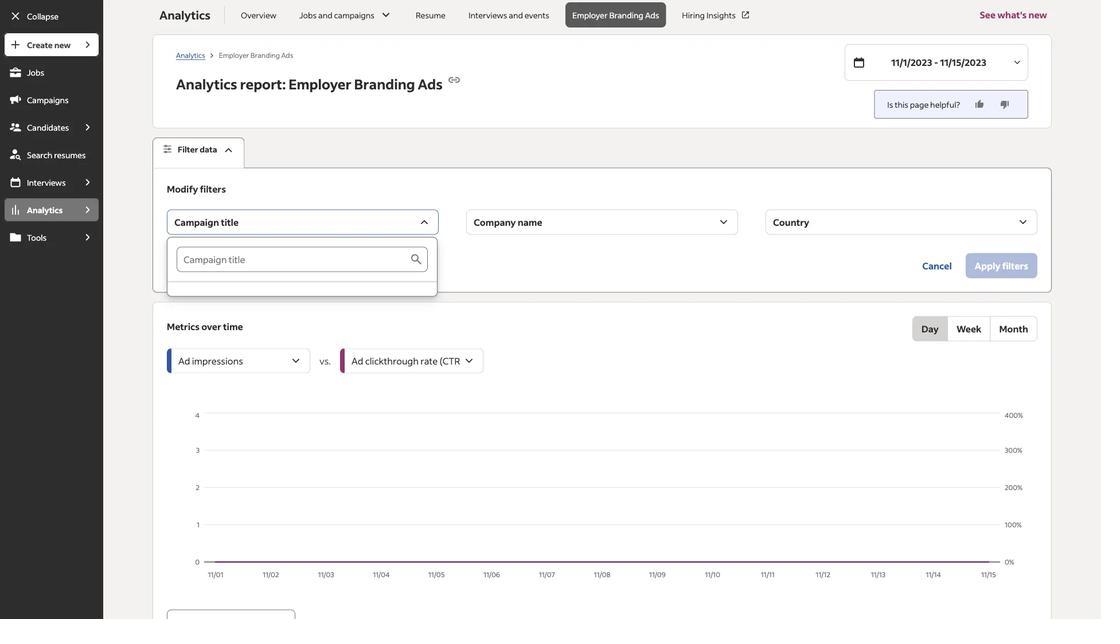 Task type: locate. For each thing, give the bounding box(es) containing it.
what's
[[997, 9, 1027, 21]]

region
[[167, 410, 1037, 582]]

day
[[922, 323, 939, 335]]

campaign title list box
[[168, 238, 437, 296]]

campaign title button
[[167, 210, 439, 235]]

0 horizontal spatial employer branding ads
[[219, 50, 293, 59]]

ads up "analytics report: employer branding ads"
[[281, 50, 293, 59]]

1 horizontal spatial employer branding ads
[[572, 10, 659, 20]]

branding
[[609, 10, 643, 20], [251, 50, 280, 59], [354, 75, 415, 93]]

ads
[[645, 10, 659, 20], [281, 50, 293, 59], [418, 75, 443, 93]]

interviews down the search resumes link
[[27, 177, 66, 188]]

filters right "modify"
[[200, 183, 226, 195]]

cancel
[[922, 260, 952, 272]]

jobs down create new link
[[27, 67, 44, 77]]

0 horizontal spatial new
[[54, 40, 71, 50]]

interviews and events
[[468, 10, 549, 20]]

campaign
[[174, 216, 219, 228]]

0 vertical spatial employer branding ads
[[572, 10, 659, 20]]

1 vertical spatial branding
[[251, 50, 280, 59]]

month
[[999, 323, 1028, 335]]

0 horizontal spatial branding
[[251, 50, 280, 59]]

11/1/2023
[[891, 56, 932, 68]]

menu bar
[[0, 32, 103, 619]]

interviews
[[468, 10, 507, 20], [27, 177, 66, 188]]

resumes
[[54, 150, 86, 160]]

hiring insights
[[682, 10, 736, 20]]

is this page helpful?
[[887, 99, 960, 110]]

filter data button
[[153, 138, 245, 168]]

all
[[192, 260, 202, 272]]

interviews left 'events'
[[468, 10, 507, 20]]

interviews for interviews and events
[[468, 10, 507, 20]]

2 vertical spatial employer
[[289, 75, 351, 93]]

1 horizontal spatial and
[[509, 10, 523, 20]]

is
[[887, 99, 893, 110]]

1 horizontal spatial ads
[[418, 75, 443, 93]]

resume link
[[409, 2, 452, 28]]

tools
[[27, 232, 47, 243]]

see what's new button
[[980, 0, 1047, 34]]

employer up report:
[[219, 50, 249, 59]]

and left 'events'
[[509, 10, 523, 20]]

report:
[[240, 75, 286, 93]]

jobs inside menu bar
[[27, 67, 44, 77]]

0 vertical spatial ads
[[645, 10, 659, 20]]

employer right report:
[[289, 75, 351, 93]]

and inside button
[[318, 10, 332, 20]]

company
[[474, 216, 516, 228]]

this page is not helpful image
[[999, 99, 1011, 110]]

1 horizontal spatial new
[[1029, 9, 1047, 21]]

1 and from the left
[[318, 10, 332, 20]]

1 vertical spatial jobs
[[27, 67, 44, 77]]

ads left 'show shareable url' image
[[418, 75, 443, 93]]

new right create at the top left of the page
[[54, 40, 71, 50]]

2 horizontal spatial branding
[[609, 10, 643, 20]]

1 vertical spatial employer branding ads
[[219, 50, 293, 59]]

0 horizontal spatial and
[[318, 10, 332, 20]]

new right what's
[[1029, 9, 1047, 21]]

hiring insights link
[[675, 2, 758, 28]]

2 vertical spatial ads
[[418, 75, 443, 93]]

over
[[201, 321, 221, 332]]

cancel button
[[913, 253, 961, 278]]

analytics link
[[176, 50, 205, 60], [3, 197, 76, 223]]

events
[[525, 10, 549, 20]]

employer
[[572, 10, 608, 20], [219, 50, 249, 59], [289, 75, 351, 93]]

1 vertical spatial analytics link
[[3, 197, 76, 223]]

title
[[221, 216, 239, 228]]

2 and from the left
[[509, 10, 523, 20]]

analytics report: employer branding ads
[[176, 75, 443, 93]]

and
[[318, 10, 332, 20], [509, 10, 523, 20]]

0 horizontal spatial employer
[[219, 50, 249, 59]]

0 horizontal spatial ads
[[281, 50, 293, 59]]

0 horizontal spatial interviews
[[27, 177, 66, 188]]

create
[[27, 40, 53, 50]]

1 horizontal spatial jobs
[[299, 10, 317, 20]]

filters right all
[[204, 260, 230, 272]]

0 horizontal spatial jobs
[[27, 67, 44, 77]]

see
[[980, 9, 996, 21]]

data
[[200, 144, 217, 155]]

11/15/2023
[[940, 56, 986, 68]]

metrics
[[167, 321, 200, 332]]

insights
[[706, 10, 736, 20]]

modify filters
[[167, 183, 226, 195]]

0 vertical spatial new
[[1029, 9, 1047, 21]]

analytics
[[159, 7, 210, 22], [176, 50, 205, 59], [176, 75, 237, 93], [27, 205, 63, 215]]

jobs left campaigns
[[299, 10, 317, 20]]

jobs
[[299, 10, 317, 20], [27, 67, 44, 77]]

0 vertical spatial interviews
[[468, 10, 507, 20]]

1 horizontal spatial analytics link
[[176, 50, 205, 60]]

1 horizontal spatial employer
[[289, 75, 351, 93]]

employer right 'events'
[[572, 10, 608, 20]]

collapse
[[27, 11, 59, 21]]

country
[[773, 216, 809, 228]]

interviews inside interviews and events link
[[468, 10, 507, 20]]

11/1/2023 - 11/15/2023
[[891, 56, 986, 68]]

company name
[[474, 216, 542, 228]]

interviews inside interviews 'link'
[[27, 177, 66, 188]]

show shareable url image
[[447, 73, 461, 87]]

1 vertical spatial employer
[[219, 50, 249, 59]]

ads left hiring
[[645, 10, 659, 20]]

new
[[1029, 9, 1047, 21], [54, 40, 71, 50]]

1 vertical spatial interviews
[[27, 177, 66, 188]]

clear all filters
[[167, 260, 230, 272]]

1 vertical spatial filters
[[204, 260, 230, 272]]

2 vertical spatial branding
[[354, 75, 415, 93]]

jobs for jobs
[[27, 67, 44, 77]]

interviews link
[[3, 170, 76, 195]]

1 horizontal spatial interviews
[[468, 10, 507, 20]]

filters
[[200, 183, 226, 195], [204, 260, 230, 272]]

clear
[[167, 260, 190, 272]]

modify
[[167, 183, 198, 195]]

1 vertical spatial new
[[54, 40, 71, 50]]

0 horizontal spatial analytics link
[[3, 197, 76, 223]]

company name button
[[466, 210, 738, 235]]

filters inside button
[[204, 260, 230, 272]]

employer branding ads
[[572, 10, 659, 20], [219, 50, 293, 59]]

and left campaigns
[[318, 10, 332, 20]]

2 horizontal spatial employer
[[572, 10, 608, 20]]

jobs inside button
[[299, 10, 317, 20]]

0 vertical spatial jobs
[[299, 10, 317, 20]]

candidates
[[27, 122, 69, 132]]



Task type: describe. For each thing, give the bounding box(es) containing it.
0 vertical spatial employer
[[572, 10, 608, 20]]

candidates link
[[3, 115, 76, 140]]

filter data
[[178, 144, 217, 155]]

and for jobs
[[318, 10, 332, 20]]

campaigns
[[27, 95, 69, 105]]

search resumes link
[[3, 142, 100, 167]]

page
[[910, 99, 929, 110]]

1 horizontal spatial branding
[[354, 75, 415, 93]]

Campaign title field
[[177, 247, 410, 272]]

analytics inside menu bar
[[27, 205, 63, 215]]

name
[[518, 216, 542, 228]]

hiring
[[682, 10, 705, 20]]

new inside menu bar
[[54, 40, 71, 50]]

campaigns link
[[3, 87, 100, 112]]

tools link
[[3, 225, 76, 250]]

clear all filters button
[[167, 253, 230, 278]]

new inside button
[[1029, 9, 1047, 21]]

jobs for jobs and campaigns
[[299, 10, 317, 20]]

jobs and campaigns
[[299, 10, 374, 20]]

search resumes
[[27, 150, 86, 160]]

interviews and events link
[[462, 2, 556, 28]]

interviews for interviews
[[27, 177, 66, 188]]

0 vertical spatial filters
[[200, 183, 226, 195]]

overview
[[241, 10, 276, 20]]

campaigns
[[334, 10, 374, 20]]

1 vertical spatial ads
[[281, 50, 293, 59]]

create new
[[27, 40, 71, 50]]

0 vertical spatial branding
[[609, 10, 643, 20]]

0 vertical spatial analytics link
[[176, 50, 205, 60]]

overview link
[[234, 2, 283, 28]]

search
[[27, 150, 52, 160]]

vs.
[[319, 355, 331, 367]]

and for interviews
[[509, 10, 523, 20]]

2 horizontal spatial ads
[[645, 10, 659, 20]]

create new link
[[3, 32, 76, 57]]

this page is helpful image
[[974, 99, 985, 110]]

this
[[895, 99, 908, 110]]

-
[[934, 56, 938, 68]]

employer branding ads link
[[565, 2, 666, 28]]

country button
[[766, 210, 1037, 235]]

metrics over time
[[167, 321, 243, 332]]

jobs and campaigns button
[[293, 2, 400, 28]]

analytics link inside menu bar
[[3, 197, 76, 223]]

campaign title
[[174, 216, 239, 228]]

filter
[[178, 144, 198, 155]]

resume
[[416, 10, 446, 20]]

time
[[223, 321, 243, 332]]

week
[[957, 323, 982, 335]]

jobs link
[[3, 60, 100, 85]]

collapse button
[[3, 3, 100, 29]]

helpful?
[[930, 99, 960, 110]]

menu bar containing create new
[[0, 32, 103, 619]]

see what's new
[[980, 9, 1047, 21]]



Task type: vqa. For each thing, say whether or not it's contained in the screenshot.
'branding' to the middle
yes



